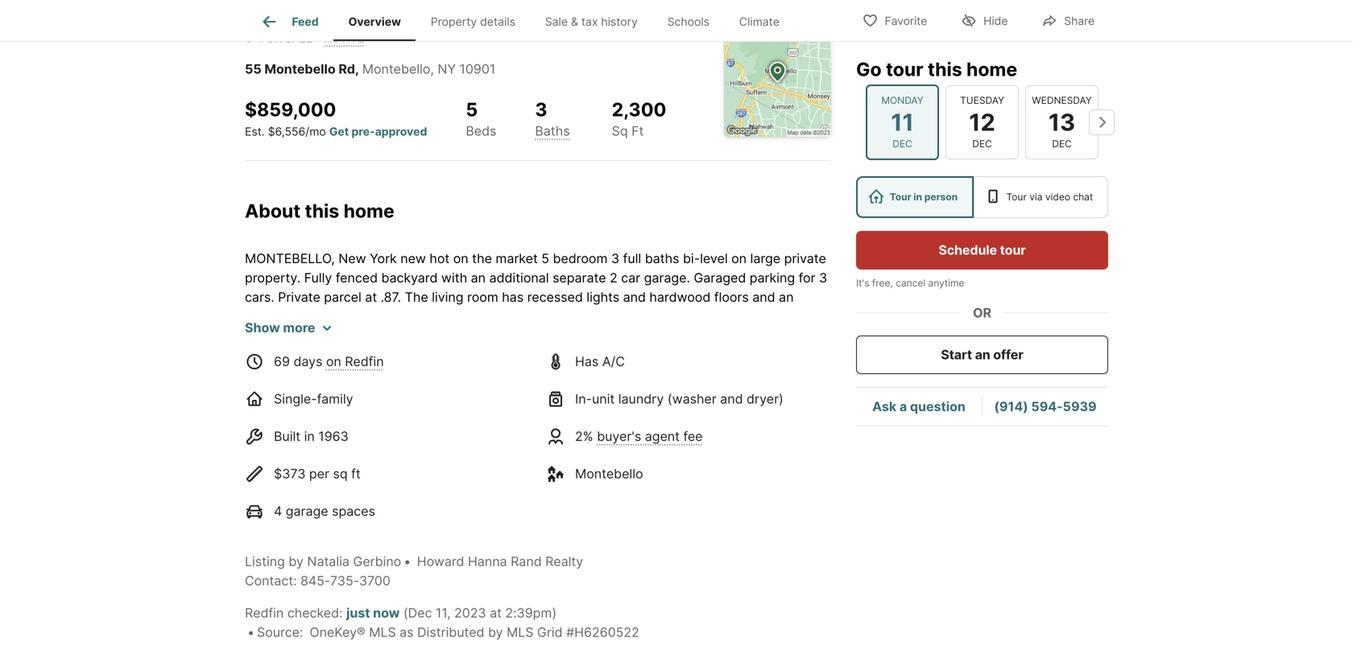 Task type: vqa. For each thing, say whether or not it's contained in the screenshot.
'City, Address, School, Agent, Zip' search box
no



Task type: locate. For each thing, give the bounding box(es) containing it.
dec for 11
[[893, 138, 913, 150]]

backyard
[[382, 270, 438, 286]]

sale & tax history tab
[[530, 2, 653, 41]]

property.
[[245, 270, 301, 286]]

tour inside option
[[1007, 191, 1027, 203]]

11
[[891, 108, 914, 136]]

4
[[274, 504, 282, 520]]

0 vertical spatial home
[[967, 58, 1018, 81]]

1 vertical spatial •
[[247, 625, 255, 641]]

redfin up source:
[[245, 606, 284, 621]]

0 vertical spatial tour
[[886, 58, 924, 81]]

has a/c
[[575, 354, 625, 370]]

onekey®
[[310, 625, 366, 641]]

montebello down the sale
[[265, 61, 336, 77]]

montebello
[[265, 61, 336, 77], [362, 61, 431, 77], [575, 466, 643, 482]]

this right the about
[[305, 200, 339, 222]]

1 vertical spatial family
[[317, 391, 353, 407]]

1 vertical spatial at
[[490, 606, 502, 621]]

at inside redfin checked: just now (dec 11, 2023 at 2:39pm) • source: onekey® mls as distributed by mls grid # h6260522
[[490, 606, 502, 621]]

3 dec from the left
[[1053, 138, 1072, 150]]

an down parking
[[779, 289, 794, 305]]

845-
[[301, 574, 330, 589]]

1 tour from the left
[[890, 191, 912, 203]]

montebello, new york new hot on the market 5 bedroom 3 full baths bi-level on large private property. fully fenced backyard with an additional separate 2 car garage. garaged parking for 3 cars. private parcel at .87.  the living room has recessed lights and hardwood floors and an updated granite kitchen with stainless steel appliances. updated family  bath with many more updates. pella sliders to an extra large trex deck.  prime area with suffern schools as a bonus. hiking trails, recreation facilities, pools, festivals, and many restaurants in town.  easy commuter location to trains and buses.
[[245, 251, 828, 383]]

/mo
[[306, 125, 326, 138]]

next image
[[1089, 109, 1115, 135]]

None button
[[866, 84, 940, 160], [946, 85, 1019, 160], [1026, 85, 1099, 160], [866, 84, 940, 160], [946, 85, 1019, 160], [1026, 85, 1099, 160]]

1 horizontal spatial more
[[780, 309, 811, 325]]

home
[[967, 58, 1018, 81], [344, 200, 395, 222]]

for
[[259, 31, 282, 45]]

easy
[[731, 347, 760, 363]]

property
[[431, 15, 477, 28]]

1 , from the left
[[355, 61, 359, 77]]

0 horizontal spatial this
[[305, 200, 339, 222]]

schedule tour button
[[857, 231, 1109, 270]]

0 horizontal spatial 5
[[466, 98, 478, 121]]

est.
[[245, 125, 265, 138]]

1 dec from the left
[[893, 138, 913, 150]]

commuter
[[764, 347, 826, 363]]

show more
[[245, 320, 315, 336]]

0 horizontal spatial a
[[763, 328, 771, 344]]

0 horizontal spatial by
[[289, 554, 304, 570]]

2 horizontal spatial in
[[914, 191, 923, 203]]

by inside redfin checked: just now (dec 11, 2023 at 2:39pm) • source: onekey® mls as distributed by mls grid # h6260522
[[488, 625, 503, 641]]

0 horizontal spatial at
[[365, 289, 377, 305]]

mls down now
[[369, 625, 396, 641]]

or
[[973, 305, 992, 321]]

tour left via
[[1007, 191, 1027, 203]]

55
[[245, 61, 262, 77]]

0 vertical spatial a
[[763, 328, 771, 344]]

to
[[378, 328, 390, 344], [297, 367, 309, 383]]

in right built
[[304, 429, 315, 445]]

home up tuesday
[[967, 58, 1018, 81]]

on left the at left top
[[453, 251, 469, 267]]

tour
[[890, 191, 912, 203], [1007, 191, 1027, 203]]

tour for tour via video chat
[[1007, 191, 1027, 203]]

mls down 2:39pm)
[[507, 625, 534, 641]]

0 horizontal spatial 3
[[535, 98, 548, 121]]

0 horizontal spatial many
[[570, 347, 603, 363]]

festivals,
[[486, 347, 540, 363]]

1 vertical spatial tour
[[1000, 243, 1026, 258]]

1 vertical spatial as
[[400, 625, 414, 641]]

and down parking
[[753, 289, 776, 305]]

ft
[[351, 466, 361, 482]]

,
[[355, 61, 359, 77], [431, 61, 434, 77]]

(dec
[[404, 606, 432, 621]]

has
[[502, 289, 524, 305]]

a right ask
[[900, 399, 907, 415]]

&
[[571, 15, 578, 28]]

dec inside tuesday 12 dec
[[973, 138, 993, 150]]

buyer's
[[597, 429, 642, 445]]

as up easy
[[746, 328, 760, 344]]

1 horizontal spatial tour
[[1000, 243, 1026, 258]]

level
[[700, 251, 728, 267]]

property details tab
[[416, 2, 530, 41]]

1 horizontal spatial mls
[[507, 625, 534, 641]]

0 vertical spatial to
[[378, 328, 390, 344]]

tab list containing feed
[[245, 0, 808, 41]]

dec inside wednesday 13 dec
[[1053, 138, 1072, 150]]

just
[[346, 606, 370, 621]]

to down trails,
[[297, 367, 309, 383]]

an up facilities,
[[394, 328, 409, 344]]

monday 11 dec
[[882, 94, 924, 150]]

3 baths
[[535, 98, 570, 139]]

by
[[289, 554, 304, 570], [488, 625, 503, 641]]

separate
[[553, 270, 606, 286]]

1 horizontal spatial large
[[751, 251, 781, 267]]

dec down 12
[[973, 138, 993, 150]]

1 horizontal spatial family
[[642, 309, 679, 325]]

get pre-approved link
[[329, 125, 427, 138]]

contact:
[[245, 574, 297, 589]]

11,
[[436, 606, 451, 621]]

0 vertical spatial by
[[289, 554, 304, 570]]

0 vertical spatial in
[[914, 191, 923, 203]]

5 up the beds
[[466, 98, 478, 121]]

1 horizontal spatial 3
[[611, 251, 620, 267]]

built in 1963
[[274, 429, 349, 445]]

free,
[[873, 278, 893, 289]]

tour left the person
[[890, 191, 912, 203]]

2 horizontal spatial on
[[732, 251, 747, 267]]

on right level
[[732, 251, 747, 267]]

in down suffern
[[680, 347, 690, 363]]

0 vertical spatial 3
[[535, 98, 548, 121]]

0 horizontal spatial family
[[317, 391, 353, 407]]

spaces
[[332, 504, 375, 520]]

1 horizontal spatial redfin
[[345, 354, 384, 370]]

area
[[587, 328, 614, 344]]

tour for go
[[886, 58, 924, 81]]

parking
[[750, 270, 795, 286]]

3 up baths link
[[535, 98, 548, 121]]

1 horizontal spatial tour
[[1007, 191, 1027, 203]]

has
[[575, 354, 599, 370]]

0 horizontal spatial tour
[[886, 58, 924, 81]]

0 vertical spatial large
[[751, 251, 781, 267]]

dec inside the monday 11 dec
[[893, 138, 913, 150]]

0 horizontal spatial home
[[344, 200, 395, 222]]

1963
[[318, 429, 349, 445]]

0 horizontal spatial to
[[297, 367, 309, 383]]

as down (dec
[[400, 625, 414, 641]]

0 horizontal spatial redfin
[[245, 606, 284, 621]]

tour in person
[[890, 191, 958, 203]]

0 horizontal spatial in
[[304, 429, 315, 445]]

0 vertical spatial family
[[642, 309, 679, 325]]

sale & tax history
[[545, 15, 638, 28]]

0 vertical spatial at
[[365, 289, 377, 305]]

person
[[925, 191, 958, 203]]

5
[[466, 98, 478, 121], [542, 251, 550, 267]]

2 vertical spatial 3
[[819, 270, 828, 286]]

3 left full
[[611, 251, 620, 267]]

1 vertical spatial by
[[488, 625, 503, 641]]

family up suffern
[[642, 309, 679, 325]]

in left the person
[[914, 191, 923, 203]]

at right 2023 on the left bottom of page
[[490, 606, 502, 621]]

pools,
[[446, 347, 483, 363]]

listing
[[245, 554, 285, 570]]

prime
[[549, 328, 584, 344]]

in inside option
[[914, 191, 923, 203]]

buyer's agent fee link
[[597, 429, 703, 445]]

more
[[780, 309, 811, 325], [283, 320, 315, 336]]

0 vertical spatial •
[[404, 554, 411, 570]]

• right gerbino
[[404, 554, 411, 570]]

1 vertical spatial redfin
[[245, 606, 284, 621]]

2
[[610, 270, 618, 286]]

-
[[316, 31, 321, 45]]

this up tuesday
[[928, 58, 963, 81]]

as
[[746, 328, 760, 344], [400, 625, 414, 641]]

recreation
[[324, 347, 385, 363]]

schedule tour
[[939, 243, 1026, 258]]

montebello down buyer's
[[575, 466, 643, 482]]

montebello right rd
[[362, 61, 431, 77]]

offer
[[994, 347, 1024, 363]]

dec for 13
[[1053, 138, 1072, 150]]

2 dec from the left
[[973, 138, 993, 150]]

1 horizontal spatial at
[[490, 606, 502, 621]]

1 horizontal spatial dec
[[973, 138, 993, 150]]

0 horizontal spatial more
[[283, 320, 315, 336]]

0 horizontal spatial •
[[247, 625, 255, 641]]

0 horizontal spatial montebello
[[265, 61, 336, 77]]

2 tour from the left
[[1007, 191, 1027, 203]]

more up trails,
[[283, 320, 315, 336]]

living
[[432, 289, 464, 305]]

tour up monday
[[886, 58, 924, 81]]

now
[[373, 606, 400, 621]]

tour
[[886, 58, 924, 81], [1000, 243, 1026, 258]]

to down kitchen
[[378, 328, 390, 344]]

the
[[472, 251, 492, 267]]

tour right schedule
[[1000, 243, 1026, 258]]

0 horizontal spatial tour
[[890, 191, 912, 203]]

0 vertical spatial 5
[[466, 98, 478, 121]]

a inside montebello, new york new hot on the market 5 bedroom 3 full baths bi-level on large private property. fully fenced backyard with an additional separate 2 car garage. garaged parking for 3 cars. private parcel at .87.  the living room has recessed lights and hardwood floors and an updated granite kitchen with stainless steel appliances. updated family  bath with many more updates. pella sliders to an extra large trex deck.  prime area with suffern schools as a bonus. hiking trails, recreation facilities, pools, festivals, and many restaurants in town.  easy commuter location to trains and buses.
[[763, 328, 771, 344]]

0 vertical spatial as
[[746, 328, 760, 344]]

realty
[[546, 554, 583, 570]]

2%
[[575, 429, 594, 445]]

0 horizontal spatial ,
[[355, 61, 359, 77]]

in for 1963
[[304, 429, 315, 445]]

1 horizontal spatial this
[[928, 58, 963, 81]]

in
[[914, 191, 923, 203], [680, 347, 690, 363], [304, 429, 315, 445]]

an
[[471, 270, 486, 286], [779, 289, 794, 305], [394, 328, 409, 344], [975, 347, 991, 363]]

at up kitchen
[[365, 289, 377, 305]]

large up parking
[[751, 251, 781, 267]]

, down active
[[355, 61, 359, 77]]

redfin down sliders at the left
[[345, 354, 384, 370]]

and down car on the top of page
[[623, 289, 646, 305]]

5 right market
[[542, 251, 550, 267]]

a left the bonus.
[[763, 328, 771, 344]]

, left ny
[[431, 61, 434, 77]]

3 right for
[[819, 270, 828, 286]]

with
[[441, 270, 467, 286], [394, 309, 420, 325], [714, 309, 740, 325], [618, 328, 644, 344]]

more up the bonus.
[[780, 309, 811, 325]]

tour for tour in person
[[890, 191, 912, 203]]

0 vertical spatial many
[[743, 309, 776, 325]]

with up living
[[441, 270, 467, 286]]

• left source:
[[247, 625, 255, 641]]

as inside redfin checked: just now (dec 11, 2023 at 2:39pm) • source: onekey® mls as distributed by mls grid # h6260522
[[400, 625, 414, 641]]

garage.
[[644, 270, 690, 286]]

bedroom
[[553, 251, 608, 267]]

1 mls from the left
[[369, 625, 396, 641]]

tour inside button
[[1000, 243, 1026, 258]]

restaurants
[[607, 347, 676, 363]]

1 vertical spatial in
[[680, 347, 690, 363]]

tab list
[[245, 0, 808, 41]]

many down floors
[[743, 309, 776, 325]]

0 horizontal spatial dec
[[893, 138, 913, 150]]

tour for schedule
[[1000, 243, 1026, 258]]

1 horizontal spatial by
[[488, 625, 503, 641]]

on
[[453, 251, 469, 267], [732, 251, 747, 267], [326, 354, 341, 370]]

1 horizontal spatial ,
[[431, 61, 434, 77]]

1 horizontal spatial in
[[680, 347, 690, 363]]

large up pools,
[[447, 328, 477, 344]]

garaged
[[694, 270, 746, 286]]

wednesday 13 dec
[[1032, 94, 1092, 150]]

0 horizontal spatial mls
[[369, 625, 396, 641]]

many down area
[[570, 347, 603, 363]]

dryer)
[[747, 391, 784, 407]]

1 horizontal spatial a
[[900, 399, 907, 415]]

5 inside 5 beds
[[466, 98, 478, 121]]

2 vertical spatial in
[[304, 429, 315, 445]]

climate tab
[[725, 2, 795, 41]]

by up 845-
[[289, 554, 304, 570]]

hide
[[984, 14, 1008, 28]]

by right distributed
[[488, 625, 503, 641]]

with up the restaurants
[[618, 328, 644, 344]]

1 horizontal spatial as
[[746, 328, 760, 344]]

1 vertical spatial 5
[[542, 251, 550, 267]]

0 horizontal spatial as
[[400, 625, 414, 641]]

an left offer
[[975, 347, 991, 363]]

family down "trains"
[[317, 391, 353, 407]]

tour inside option
[[890, 191, 912, 203]]

dec down "13"
[[1053, 138, 1072, 150]]

1 vertical spatial large
[[447, 328, 477, 344]]

on right "days"
[[326, 354, 341, 370]]

list box
[[857, 176, 1109, 218]]

home up york
[[344, 200, 395, 222]]

1 vertical spatial to
[[297, 367, 309, 383]]

more inside montebello, new york new hot on the market 5 bedroom 3 full baths bi-level on large private property. fully fenced backyard with an additional separate 2 car garage. garaged parking for 3 cars. private parcel at .87.  the living room has recessed lights and hardwood floors and an updated granite kitchen with stainless steel appliances. updated family  bath with many more updates. pella sliders to an extra large trex deck.  prime area with suffern schools as a bonus. hiking trails, recreation facilities, pools, festivals, and many restaurants in town.  easy commuter location to trains and buses.
[[780, 309, 811, 325]]

dec down 11
[[893, 138, 913, 150]]

1 horizontal spatial 5
[[542, 251, 550, 267]]

2 horizontal spatial dec
[[1053, 138, 1072, 150]]

cancel
[[896, 278, 926, 289]]

and left dryer)
[[721, 391, 743, 407]]

in for person
[[914, 191, 923, 203]]

listing by natalia gerbino • howard hanna rand realty
[[245, 554, 583, 570]]

town.
[[694, 347, 728, 363]]



Task type: describe. For each thing, give the bounding box(es) containing it.
unit
[[592, 391, 615, 407]]

hardwood
[[650, 289, 711, 305]]

hanna
[[468, 554, 507, 570]]

new
[[339, 251, 366, 267]]

details
[[480, 15, 516, 28]]

per
[[309, 466, 330, 482]]

sq
[[333, 466, 348, 482]]

for sale - active
[[259, 31, 365, 45]]

lights
[[587, 289, 620, 305]]

1 horizontal spatial montebello
[[362, 61, 431, 77]]

69 days on redfin
[[274, 354, 384, 370]]

schools tab
[[653, 2, 725, 41]]

it's
[[857, 278, 870, 289]]

full
[[623, 251, 642, 267]]

an inside start an offer button
[[975, 347, 991, 363]]

schools
[[695, 328, 742, 344]]

gerbino
[[353, 554, 401, 570]]

list box containing tour in person
[[857, 176, 1109, 218]]

3 inside 3 baths
[[535, 98, 548, 121]]

the
[[405, 289, 428, 305]]

in inside montebello, new york new hot on the market 5 bedroom 3 full baths bi-level on large private property. fully fenced backyard with an additional separate 2 car garage. garaged parking for 3 cars. private parcel at .87.  the living room has recessed lights and hardwood floors and an updated granite kitchen with stainless steel appliances. updated family  bath with many more updates. pella sliders to an extra large trex deck.  prime area with suffern schools as a bonus. hiking trails, recreation facilities, pools, festivals, and many restaurants in town.  easy commuter location to trains and buses.
[[680, 347, 690, 363]]

agent
[[645, 429, 680, 445]]

2,300 sq ft
[[612, 98, 667, 139]]

tour in person option
[[857, 176, 974, 218]]

0 horizontal spatial on
[[326, 354, 341, 370]]

12
[[970, 108, 996, 136]]

grid
[[537, 625, 563, 641]]

13
[[1049, 108, 1076, 136]]

parcel
[[324, 289, 362, 305]]

private
[[278, 289, 321, 305]]

favorite
[[885, 14, 928, 28]]

beds
[[466, 123, 497, 139]]

1 vertical spatial many
[[570, 347, 603, 363]]

garage
[[286, 504, 328, 520]]

with down the
[[394, 309, 420, 325]]

3700
[[359, 574, 391, 589]]

trains
[[313, 367, 347, 383]]

2:39pm)
[[506, 606, 557, 621]]

private
[[785, 251, 827, 267]]

• inside redfin checked: just now (dec 11, 2023 at 2:39pm) • source: onekey® mls as distributed by mls grid # h6260522
[[247, 625, 255, 641]]

family inside montebello, new york new hot on the market 5 bedroom 3 full baths bi-level on large private property. fully fenced backyard with an additional separate 2 car garage. garaged parking for 3 cars. private parcel at .87.  the living room has recessed lights and hardwood floors and an updated granite kitchen with stainless steel appliances. updated family  bath with many more updates. pella sliders to an extra large trex deck.  prime area with suffern schools as a bonus. hiking trails, recreation facilities, pools, festivals, and many restaurants in town.  easy commuter location to trains and buses.
[[642, 309, 679, 325]]

ny
[[438, 61, 456, 77]]

2% buyer's agent fee
[[575, 429, 703, 445]]

2 mls from the left
[[507, 625, 534, 641]]

1 horizontal spatial home
[[967, 58, 1018, 81]]

feed
[[292, 15, 319, 28]]

more inside dropdown button
[[283, 320, 315, 336]]

ask
[[873, 399, 897, 415]]

share
[[1065, 14, 1095, 28]]

question
[[910, 399, 966, 415]]

sq
[[612, 123, 628, 139]]

kitchen
[[346, 309, 390, 325]]

(914)
[[995, 399, 1029, 415]]

10901
[[460, 61, 496, 77]]

facilities,
[[389, 347, 442, 363]]

1 vertical spatial home
[[344, 200, 395, 222]]

sale
[[285, 31, 313, 45]]

1 horizontal spatial to
[[378, 328, 390, 344]]

sliders
[[334, 328, 374, 344]]

1 vertical spatial 3
[[611, 251, 620, 267]]

start
[[941, 347, 973, 363]]

feed link
[[260, 12, 319, 31]]

natalia
[[307, 554, 350, 570]]

2 horizontal spatial montebello
[[575, 466, 643, 482]]

2023
[[454, 606, 486, 621]]

with down floors
[[714, 309, 740, 325]]

recessed
[[527, 289, 583, 305]]

2 horizontal spatial 3
[[819, 270, 828, 286]]

york
[[370, 251, 397, 267]]

go
[[857, 58, 882, 81]]

0 vertical spatial this
[[928, 58, 963, 81]]

schools
[[668, 15, 710, 28]]

room
[[467, 289, 499, 305]]

fully
[[304, 270, 332, 286]]

$6,556
[[268, 125, 306, 138]]

bi-
[[683, 251, 700, 267]]

1 horizontal spatial many
[[743, 309, 776, 325]]

show more button
[[245, 318, 332, 338]]

howard
[[417, 554, 465, 570]]

share button
[[1028, 4, 1109, 37]]

contact: 845-735-3700
[[245, 574, 391, 589]]

steel
[[480, 309, 510, 325]]

$373
[[274, 466, 306, 482]]

5 beds
[[466, 98, 497, 139]]

1 horizontal spatial on
[[453, 251, 469, 267]]

appliances.
[[513, 309, 582, 325]]

and down recreation
[[350, 367, 373, 383]]

overview tab
[[334, 2, 416, 41]]

2 , from the left
[[431, 61, 434, 77]]

5 inside montebello, new york new hot on the market 5 bedroom 3 full baths bi-level on large private property. fully fenced backyard with an additional separate 2 car garage. garaged parking for 3 cars. private parcel at .87.  the living room has recessed lights and hardwood floors and an updated granite kitchen with stainless steel appliances. updated family  bath with many more updates. pella sliders to an extra large trex deck.  prime area with suffern schools as a bonus. hiking trails, recreation facilities, pools, festivals, and many restaurants in town.  easy commuter location to trains and buses.
[[542, 251, 550, 267]]

trails,
[[287, 347, 320, 363]]

redfin inside redfin checked: just now (dec 11, 2023 at 2:39pm) • source: onekey® mls as distributed by mls grid # h6260522
[[245, 606, 284, 621]]

rand
[[511, 554, 542, 570]]

and down prime
[[544, 347, 567, 363]]

at inside montebello, new york new hot on the market 5 bedroom 3 full baths bi-level on large private property. fully fenced backyard with an additional separate 2 car garage. garaged parking for 3 cars. private parcel at .87.  the living room has recessed lights and hardwood floors and an updated granite kitchen with stainless steel appliances. updated family  bath with many more updates. pella sliders to an extra large trex deck.  prime area with suffern schools as a bonus. hiking trails, recreation facilities, pools, festivals, and many restaurants in town.  easy commuter location to trains and buses.
[[365, 289, 377, 305]]

an down the at left top
[[471, 270, 486, 286]]

location
[[245, 367, 293, 383]]

dec for 12
[[973, 138, 993, 150]]

1 horizontal spatial •
[[404, 554, 411, 570]]

ask a question link
[[873, 399, 966, 415]]

tour via video chat option
[[974, 176, 1109, 218]]

start an offer button
[[857, 336, 1109, 375]]

(914) 594-5939 link
[[995, 399, 1097, 415]]

hiking
[[245, 347, 283, 363]]

(914) 594-5939
[[995, 399, 1097, 415]]

active
[[325, 31, 365, 45]]

1 vertical spatial this
[[305, 200, 339, 222]]

anytime
[[929, 278, 965, 289]]

video
[[1046, 191, 1071, 203]]

0 vertical spatial redfin
[[345, 354, 384, 370]]

1 vertical spatial a
[[900, 399, 907, 415]]

in-
[[575, 391, 592, 407]]

5939
[[1063, 399, 1097, 415]]

go tour this home
[[857, 58, 1018, 81]]

about this home
[[245, 200, 395, 222]]

as inside montebello, new york new hot on the market 5 bedroom 3 full baths bi-level on large private property. fully fenced backyard with an additional separate 2 car garage. garaged parking for 3 cars. private parcel at .87.  the living room has recessed lights and hardwood floors and an updated granite kitchen with stainless steel appliances. updated family  bath with many more updates. pella sliders to an extra large trex deck.  prime area with suffern schools as a bonus. hiking trails, recreation facilities, pools, festivals, and many restaurants in town.  easy commuter location to trains and buses.
[[746, 328, 760, 344]]

granite
[[299, 309, 342, 325]]

ask a question
[[873, 399, 966, 415]]

for
[[799, 270, 816, 286]]

fee
[[684, 429, 703, 445]]

map entry image
[[724, 30, 832, 137]]

0 horizontal spatial large
[[447, 328, 477, 344]]

pre-
[[352, 125, 375, 138]]



